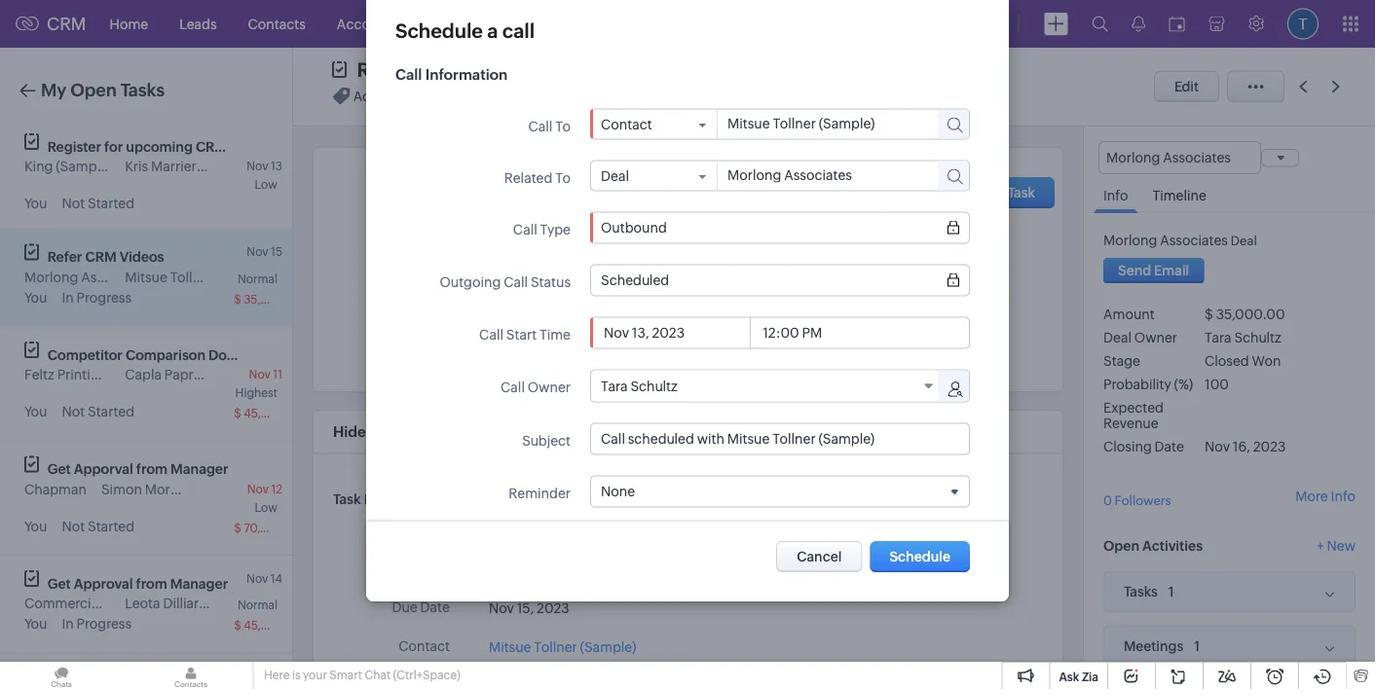 Task type: locate. For each thing, give the bounding box(es) containing it.
followers
[[1115, 494, 1172, 508]]

refer down king (sample)
[[48, 249, 82, 265]]

0 vertical spatial not started
[[62, 196, 135, 211]]

15, up mitsue tollner (sample) link
[[517, 601, 534, 616]]

nov 15, 2023 up mitsue tollner (sample) link
[[489, 601, 570, 616]]

nov 14 left the is
[[247, 670, 283, 683]]

tollner
[[170, 269, 213, 285], [534, 639, 578, 655]]

0 followers
[[1104, 494, 1172, 508]]

None text field
[[718, 110, 921, 137], [718, 161, 927, 189], [718, 110, 921, 137], [718, 161, 927, 189]]

in progress up competitor
[[62, 290, 132, 305]]

None button
[[1104, 258, 1205, 284], [777, 542, 863, 573], [870, 542, 970, 573], [1104, 258, 1205, 284], [777, 542, 863, 573], [870, 542, 970, 573]]

0 vertical spatial nov 14
[[247, 572, 283, 586]]

king (sample)
[[24, 159, 112, 174]]

chapman
[[24, 482, 87, 497]]

morlong associates deal
[[1104, 233, 1258, 249]]

$ 45,000.00 up here
[[234, 620, 303, 633]]

1 vertical spatial open
[[1104, 539, 1140, 554]]

home link
[[94, 0, 164, 47]]

manager
[[171, 462, 228, 477], [170, 576, 228, 592]]

information down "schedule a call"
[[425, 66, 508, 83]]

1 vertical spatial manager
[[170, 576, 228, 592]]

tara schultz down time
[[518, 343, 595, 359]]

2 started from the top
[[88, 404, 135, 420]]

info left timeline
[[1104, 188, 1129, 204]]

0 vertical spatial morlong
[[1104, 233, 1158, 249]]

1 started from the top
[[88, 196, 135, 211]]

register
[[48, 139, 101, 154]]

1 vertical spatial deal
[[1231, 234, 1258, 249]]

associates down scheduled
[[575, 302, 643, 318]]

normal right dilliard
[[238, 599, 278, 612]]

task down task information
[[376, 522, 404, 537]]

stage
[[1104, 354, 1141, 369]]

task owner down outgoing
[[401, 342, 475, 358]]

amount
[[1104, 307, 1155, 323]]

0
[[1104, 494, 1113, 508]]

1 vertical spatial mitsue
[[489, 639, 531, 655]]

crm left home link
[[47, 14, 86, 34]]

get apporval from manager nov 12
[[48, 462, 283, 496]]

from for apporval
[[136, 462, 168, 477]]

refer up the add tags
[[357, 59, 406, 81]]

manager up simon morasca (sample)
[[171, 462, 228, 477]]

2 horizontal spatial schultz
[[1235, 330, 1282, 346]]

2 14 from the top
[[271, 670, 283, 683]]

nov inside "get apporval from manager nov 12"
[[247, 483, 269, 496]]

45,000.00 up here
[[244, 620, 303, 633]]

refer crm videos down schedule
[[357, 59, 523, 81]]

1 vertical spatial refer crm videos
[[48, 249, 164, 265]]

won
[[1252, 354, 1282, 369]]

2023 up mitsue tollner (sample) link
[[537, 601, 570, 616]]

timeline link
[[1143, 175, 1217, 213]]

low up '$ 70,000.00'
[[255, 501, 278, 514]]

normal down nov 15
[[238, 272, 278, 285]]

0 horizontal spatial info
[[1104, 188, 1129, 204]]

open right my
[[70, 80, 117, 100]]

35,000.00 down 15
[[244, 293, 303, 306]]

1 vertical spatial low
[[255, 501, 278, 514]]

contacts link
[[232, 0, 321, 47]]

1 horizontal spatial associates
[[575, 302, 643, 318]]

2 from from the top
[[136, 576, 167, 592]]

0 vertical spatial from
[[136, 462, 168, 477]]

0 vertical spatial refer
[[357, 59, 406, 81]]

close task link
[[950, 177, 1055, 209]]

morlong associates up competitor
[[24, 269, 149, 285]]

(sample) for get apporval from manager
[[202, 482, 258, 497]]

2 not started from the top
[[62, 404, 135, 420]]

call
[[396, 66, 422, 83], [528, 119, 553, 134], [513, 222, 538, 238], [504, 275, 528, 290], [479, 327, 504, 343], [501, 380, 525, 396]]

next record image
[[1332, 80, 1345, 93]]

tara right call owner
[[601, 379, 628, 394]]

0 vertical spatial in
[[518, 262, 530, 278]]

1 vertical spatial in
[[62, 290, 74, 305]]

2 not from the top
[[62, 404, 85, 420]]

nov left the 12
[[247, 483, 269, 496]]

1 horizontal spatial morlong associates link
[[1104, 233, 1229, 249]]

videos for mitsue tollner (sample)
[[120, 249, 164, 265]]

1 vertical spatial from
[[136, 576, 167, 592]]

0 horizontal spatial mitsue
[[125, 269, 167, 285]]

to up related to
[[556, 119, 571, 134]]

1 horizontal spatial tasks
[[495, 16, 529, 32]]

+ new
[[1318, 539, 1356, 554]]

feltz
[[24, 367, 54, 383]]

1 horizontal spatial refer
[[357, 59, 406, 81]]

1 vertical spatial date
[[420, 600, 450, 616]]

1 vertical spatial to
[[556, 171, 571, 186]]

tara inside field
[[601, 379, 628, 394]]

$ up document
[[234, 293, 241, 306]]

refer for mitsue
[[48, 249, 82, 265]]

chats image
[[0, 663, 123, 690]]

from inside "get apporval from manager nov 12"
[[136, 462, 168, 477]]

to for related to
[[556, 171, 571, 186]]

0 vertical spatial tollner
[[170, 269, 213, 285]]

associates down timeline
[[1161, 233, 1229, 249]]

0 vertical spatial 2023
[[566, 222, 599, 238]]

associates up competitor
[[81, 269, 149, 285]]

2 get from the top
[[48, 576, 71, 592]]

$ left 70,000.00 at the left bottom of page
[[234, 522, 241, 535]]

manager up leota dilliard (sample)
[[170, 576, 228, 592]]

11
[[273, 368, 283, 381]]

webinars
[[230, 139, 291, 154]]

you for morlong associates
[[24, 290, 47, 305]]

0 vertical spatial open
[[70, 80, 117, 100]]

information down details
[[364, 492, 441, 507]]

1 vertical spatial progress
[[77, 290, 132, 305]]

nov 15, 2023 down related to
[[518, 222, 599, 238]]

schultz
[[1235, 330, 1282, 346], [548, 343, 595, 359], [631, 379, 678, 394]]

feltz printing service
[[24, 367, 157, 383]]

leota
[[125, 596, 160, 612]]

started down simon
[[88, 519, 135, 534]]

not started down the feltz printing service
[[62, 404, 135, 420]]

1 from from the top
[[136, 462, 168, 477]]

14
[[271, 572, 283, 586], [271, 670, 283, 683]]

1 horizontal spatial deal
[[1104, 330, 1132, 346]]

2 horizontal spatial morlong
[[1104, 233, 1158, 249]]

previous record image
[[1300, 80, 1309, 93]]

$ 35,000.00 up closed won
[[1205, 307, 1286, 323]]

1 low from the top
[[255, 178, 278, 191]]

normal for mitsue tollner (sample)
[[238, 272, 278, 285]]

2 vertical spatial progress
[[77, 617, 132, 632]]

info inside info link
[[1104, 188, 1129, 204]]

4 you from the top
[[24, 519, 47, 534]]

not started
[[62, 196, 135, 211], [62, 404, 135, 420], [62, 519, 135, 534]]

morlong associates link up time
[[518, 296, 643, 318]]

morlong associates up time
[[518, 302, 643, 318]]

task down hide
[[333, 492, 361, 507]]

not down 'chapman'
[[62, 519, 85, 534]]

1 horizontal spatial info
[[1331, 489, 1356, 504]]

tara up closed
[[1205, 330, 1232, 346]]

in progress for mitsue tollner (sample)
[[62, 290, 132, 305]]

get inside "get apporval from manager nov 12"
[[48, 462, 71, 477]]

0 horizontal spatial contact
[[399, 639, 450, 655]]

3 not from the top
[[62, 519, 85, 534]]

zia
[[1082, 671, 1099, 684]]

trial
[[980, 9, 1005, 24]]

0 horizontal spatial associates
[[81, 269, 149, 285]]

0 vertical spatial contact
[[601, 116, 652, 132]]

2023 right 16,
[[1254, 440, 1286, 455]]

simon
[[101, 482, 142, 497]]

1 vertical spatial $ 35,000.00
[[1205, 307, 1286, 323]]

2 vertical spatial normal
[[238, 599, 278, 612]]

contact up deal "field"
[[601, 116, 652, 132]]

tara schultz up closed won
[[1205, 330, 1282, 346]]

(sample) for competitor comparison document
[[223, 367, 279, 383]]

in down call type at the top of page
[[518, 262, 530, 278]]

for
[[104, 139, 123, 154]]

tara down call start time
[[518, 343, 545, 359]]

revenue
[[1104, 416, 1159, 432]]

owner down "amount"
[[1135, 330, 1178, 346]]

nov down '$ 70,000.00'
[[247, 572, 268, 586]]

press
[[105, 596, 138, 612]]

1 horizontal spatial date
[[1155, 440, 1185, 455]]

manager inside "get apporval from manager nov 12"
[[171, 462, 228, 477]]

45,000.00 down highest
[[244, 407, 303, 420]]

2 you from the top
[[24, 290, 47, 305]]

1 vertical spatial information
[[364, 492, 441, 507]]

1 horizontal spatial status
[[531, 275, 571, 290]]

1 vertical spatial get
[[48, 576, 71, 592]]

started down kris
[[88, 196, 135, 211]]

call up tags
[[396, 66, 422, 83]]

$ down leota dilliard (sample)
[[234, 620, 241, 633]]

2 vertical spatial not started
[[62, 519, 135, 534]]

1 vertical spatial not started
[[62, 404, 135, 420]]

0 horizontal spatial morlong associates
[[24, 269, 149, 285]]

1 vertical spatial 35,000.00
[[1217, 307, 1286, 323]]

morlong associates
[[24, 269, 149, 285], [518, 302, 643, 318]]

get up commercial
[[48, 576, 71, 592]]

1 horizontal spatial contact
[[601, 116, 652, 132]]

$ down highest
[[234, 407, 241, 420]]

$ 70,000.00
[[234, 522, 303, 535]]

0 vertical spatial refer crm videos
[[357, 59, 523, 81]]

$ 35,000.00 down nov 15
[[234, 293, 303, 306]]

schultz up won
[[1235, 330, 1282, 346]]

leota dilliard (sample)
[[125, 596, 266, 612]]

kris marrier (sample)
[[125, 159, 256, 174]]

1 vertical spatial not
[[62, 404, 85, 420]]

1 vertical spatial started
[[88, 404, 135, 420]]

0 horizontal spatial mitsue tollner (sample)
[[125, 269, 272, 285]]

3 not started from the top
[[62, 519, 135, 534]]

nov left 11
[[249, 368, 271, 381]]

1 $ 45,000.00 from the top
[[234, 407, 303, 420]]

call down the start
[[501, 380, 525, 396]]

1 horizontal spatial open
[[1104, 539, 1140, 554]]

low for kris marrier (sample)
[[255, 178, 278, 191]]

call for call owner
[[501, 380, 525, 396]]

2 horizontal spatial tara schultz
[[1205, 330, 1282, 346]]

to right related
[[556, 171, 571, 186]]

task right close
[[1008, 185, 1036, 201]]

in for mitsue tollner (sample)
[[62, 290, 74, 305]]

1 horizontal spatial tara
[[601, 379, 628, 394]]

0 horizontal spatial refer
[[48, 249, 82, 265]]

king
[[24, 159, 53, 174]]

$
[[234, 293, 241, 306], [1205, 307, 1214, 323], [234, 407, 241, 420], [234, 522, 241, 535], [234, 620, 241, 633]]

0 vertical spatial date
[[1155, 440, 1185, 455]]

1 vertical spatial in progress
[[62, 290, 132, 305]]

2 45,000.00 from the top
[[244, 620, 303, 633]]

tara schultz for task owner
[[518, 343, 595, 359]]

more info
[[1296, 489, 1356, 504]]

1 get from the top
[[48, 462, 71, 477]]

0 horizontal spatial 15,
[[517, 601, 534, 616]]

edit button
[[1154, 71, 1220, 102]]

0 horizontal spatial refer crm videos
[[48, 249, 164, 265]]

1 vertical spatial contact
[[399, 639, 450, 655]]

deal
[[601, 168, 629, 184], [1231, 234, 1258, 249], [1104, 330, 1132, 346]]

nov 16, 2023
[[1205, 440, 1286, 455]]

2 low from the top
[[255, 501, 278, 514]]

in down commercial
[[62, 617, 74, 632]]

in progress for leota dilliard (sample)
[[62, 617, 132, 632]]

0 vertical spatial low
[[255, 178, 278, 191]]

you up "feltz"
[[24, 290, 47, 305]]

progress up competitor
[[77, 290, 132, 305]]

tara for task owner
[[518, 343, 545, 359]]

related
[[504, 171, 553, 186]]

1 horizontal spatial morlong associates
[[518, 302, 643, 318]]

info right more
[[1331, 489, 1356, 504]]

0 horizontal spatial tara schultz
[[518, 343, 595, 359]]

1 vertical spatial nov 15, 2023
[[489, 601, 570, 616]]

from up morasca
[[136, 462, 168, 477]]

14 down 70,000.00 at the left bottom of page
[[271, 572, 283, 586]]

you for feltz printing service
[[24, 404, 47, 420]]

tasks right deals
[[495, 16, 529, 32]]

0 vertical spatial started
[[88, 196, 135, 211]]

45,000.00
[[244, 407, 303, 420], [244, 620, 303, 633]]

1 vertical spatial mitsue tollner (sample)
[[489, 639, 637, 655]]

tasks up upcoming
[[121, 80, 165, 100]]

+
[[1318, 539, 1325, 554]]

1 45,000.00 from the top
[[244, 407, 303, 420]]

None text field
[[601, 432, 960, 447]]

reminder
[[509, 486, 571, 502]]

2 $ 45,000.00 from the top
[[234, 620, 303, 633]]

crm up kris marrier (sample)
[[196, 139, 227, 154]]

1 horizontal spatial tara schultz
[[601, 379, 678, 394]]

expected revenue
[[1104, 401, 1164, 432]]

date right closing
[[1155, 440, 1185, 455]]

0 horizontal spatial open
[[70, 80, 117, 100]]

1 horizontal spatial morlong
[[518, 302, 572, 318]]

videos
[[460, 59, 523, 81], [120, 249, 164, 265]]

dilliard
[[163, 596, 207, 612]]

0 vertical spatial mitsue
[[125, 269, 167, 285]]

2023 for due date
[[537, 601, 570, 616]]

to
[[556, 119, 571, 134], [556, 171, 571, 186]]

1 horizontal spatial 35,000.00
[[1217, 307, 1286, 323]]

schultz for task owner
[[548, 343, 595, 359]]

tags
[[383, 88, 412, 104]]

call left the start
[[479, 327, 504, 343]]

mitsue tollner (sample) link
[[489, 637, 637, 658]]

videos down a
[[460, 59, 523, 81]]

manager for get approval from manager
[[170, 576, 228, 592]]

morlong up time
[[518, 302, 572, 318]]

date right due
[[420, 600, 450, 616]]

1 you from the top
[[24, 196, 47, 211]]

0 vertical spatial associates
[[1161, 233, 1229, 249]]

Deal field
[[601, 168, 707, 184]]

call to
[[528, 119, 571, 134]]

you for commercial press
[[24, 617, 47, 632]]

not for (sample)
[[62, 196, 85, 211]]

progress down press
[[77, 617, 132, 632]]

you for king (sample)
[[24, 196, 47, 211]]

0 vertical spatial information
[[425, 66, 508, 83]]

activities
[[1143, 539, 1203, 554]]

date
[[1155, 440, 1185, 455], [420, 600, 450, 616]]

schedule a call
[[396, 19, 535, 42]]

schultz down time
[[548, 343, 595, 359]]

contacts image
[[130, 663, 252, 690]]

0 vertical spatial to
[[556, 119, 571, 134]]

progress
[[533, 262, 588, 278], [77, 290, 132, 305], [77, 617, 132, 632]]

Tara Schultz field
[[591, 371, 940, 402]]

low down 13
[[255, 178, 278, 191]]

you down commercial
[[24, 617, 47, 632]]

not down king (sample)
[[62, 196, 85, 211]]

nov
[[247, 160, 268, 173], [518, 222, 544, 238], [247, 246, 269, 259], [249, 368, 271, 381], [1205, 440, 1231, 455], [247, 483, 269, 496], [247, 572, 268, 586], [489, 601, 514, 616], [247, 670, 268, 683]]

5 you from the top
[[24, 617, 47, 632]]

1 horizontal spatial mitsue
[[489, 639, 531, 655]]

morasca
[[145, 482, 199, 497]]

call for call start time
[[479, 327, 504, 343]]

you down 'chapman'
[[24, 519, 47, 534]]

$ 35,000.00
[[234, 293, 303, 306], [1205, 307, 1286, 323]]

competitor comparison document nov 11
[[48, 347, 283, 381]]

0 vertical spatial info
[[1104, 188, 1129, 204]]

1 not started from the top
[[62, 196, 135, 211]]

1 not from the top
[[62, 196, 85, 211]]

get up 'chapman'
[[48, 462, 71, 477]]

crm
[[47, 14, 86, 34], [411, 59, 455, 81], [196, 139, 227, 154], [85, 249, 117, 265]]

0 horizontal spatial morlong associates link
[[518, 296, 643, 318]]

you down king in the top of the page
[[24, 196, 47, 211]]

1 nov 14 from the top
[[247, 572, 283, 586]]

morlong associates link down timeline
[[1104, 233, 1229, 249]]

$ for leota dilliard (sample)
[[234, 620, 241, 633]]

nov left 13
[[247, 160, 268, 173]]

$ for capla paprocki (sample)
[[234, 407, 241, 420]]

2023 for closing date
[[1254, 440, 1286, 455]]

0 horizontal spatial schultz
[[548, 343, 595, 359]]

in progress
[[518, 262, 588, 278], [62, 290, 132, 305], [62, 617, 132, 632]]

approval
[[74, 576, 133, 592]]

start
[[506, 327, 537, 343]]

tara schultz down mmm d, yyyy text box
[[601, 379, 678, 394]]

call left 'type'
[[513, 222, 538, 238]]

nov inside register for upcoming crm webinars nov 13
[[247, 160, 268, 173]]

refer crm videos down kris
[[48, 249, 164, 265]]

smart
[[330, 669, 362, 683]]

1 vertical spatial 45,000.00
[[244, 620, 303, 633]]

normal for leota dilliard (sample)
[[238, 599, 278, 612]]

1 vertical spatial videos
[[120, 249, 164, 265]]

3 you from the top
[[24, 404, 47, 420]]

nov 14 down '$ 70,000.00'
[[247, 572, 283, 586]]

2 vertical spatial started
[[88, 519, 135, 534]]

15, down related to
[[546, 222, 563, 238]]

2 to from the top
[[556, 171, 571, 186]]

normal up call type at the top of page
[[518, 182, 565, 198]]

0 vertical spatial 35,000.00
[[244, 293, 303, 306]]

morlong associates link
[[1104, 233, 1229, 249], [518, 296, 643, 318]]

hide details
[[333, 424, 417, 441]]

morlong
[[1104, 233, 1158, 249], [24, 269, 78, 285], [518, 302, 572, 318]]

not started down king (sample)
[[62, 196, 135, 211]]

1 to from the top
[[556, 119, 571, 134]]

tasks link
[[479, 0, 545, 47]]

1 vertical spatial nov 14
[[247, 670, 283, 683]]

normal
[[518, 182, 565, 198], [238, 272, 278, 285], [238, 599, 278, 612]]

schultz down mmm d, yyyy text box
[[631, 379, 678, 394]]

1 vertical spatial refer
[[48, 249, 82, 265]]

refer for add
[[357, 59, 406, 81]]

call up related to
[[528, 119, 553, 134]]

closing
[[1104, 440, 1152, 455]]

1 horizontal spatial refer crm videos
[[357, 59, 523, 81]]

videos down kris
[[120, 249, 164, 265]]

1 horizontal spatial videos
[[460, 59, 523, 81]]



Task type: vqa. For each thing, say whether or not it's contained in the screenshot.


Task type: describe. For each thing, give the bounding box(es) containing it.
0 horizontal spatial tollner
[[170, 269, 213, 285]]

call information
[[396, 66, 508, 83]]

3 started from the top
[[88, 519, 135, 534]]

none
[[601, 484, 635, 500]]

accounts
[[337, 16, 398, 32]]

time
[[540, 327, 571, 343]]

0 vertical spatial morlong associates link
[[1104, 233, 1229, 249]]

hh:mm a text field
[[760, 325, 834, 341]]

Contact field
[[601, 116, 707, 132]]

call start time
[[479, 327, 571, 343]]

1 vertical spatial tollner
[[534, 639, 578, 655]]

$ for mitsue tollner (sample)
[[234, 293, 241, 306]]

home
[[110, 16, 148, 32]]

call for call to
[[528, 119, 553, 134]]

outgoing call status
[[440, 275, 571, 290]]

schultz for deal owner
[[1235, 330, 1282, 346]]

refer crm videos for mitsue tollner (sample)
[[48, 249, 164, 265]]

nov left 15
[[247, 246, 269, 259]]

more
[[1296, 489, 1329, 504]]

from for approval
[[136, 576, 167, 592]]

apporval
[[74, 462, 133, 477]]

chat
[[365, 669, 391, 683]]

45,000.00 for capla paprocki (sample)
[[244, 407, 303, 420]]

get for get approval from manager
[[48, 576, 71, 592]]

deal for deal owner
[[1104, 330, 1132, 346]]

details
[[369, 424, 417, 441]]

15
[[271, 246, 283, 259]]

mmm d, yyyy text field
[[601, 325, 750, 341]]

get for get apporval from manager nov 12
[[48, 462, 71, 477]]

deals
[[429, 16, 464, 32]]

nov up mitsue tollner (sample) link
[[489, 601, 514, 616]]

leads link
[[164, 0, 232, 47]]

call right outgoing
[[504, 275, 528, 290]]

probability (%)
[[1104, 377, 1194, 393]]

0 vertical spatial nov 15, 2023
[[518, 222, 599, 238]]

70,000.00
[[244, 522, 303, 535]]

2 vertical spatial morlong
[[518, 302, 572, 318]]

enterprise-
[[916, 9, 980, 24]]

outgoing
[[440, 275, 501, 290]]

close task
[[969, 185, 1036, 201]]

progress for leota dilliard (sample)
[[77, 617, 132, 632]]

a
[[487, 19, 498, 42]]

you for chapman
[[24, 519, 47, 534]]

1 vertical spatial info
[[1331, 489, 1356, 504]]

date for closing date
[[1155, 440, 1185, 455]]

due date
[[392, 600, 450, 616]]

(ctrl+space)
[[393, 669, 461, 683]]

new
[[1328, 539, 1356, 554]]

call for call information
[[396, 66, 422, 83]]

call owner
[[501, 380, 571, 396]]

probability
[[1104, 377, 1172, 393]]

1 vertical spatial 15,
[[517, 601, 534, 616]]

1 vertical spatial associates
[[81, 269, 149, 285]]

2 horizontal spatial associates
[[1161, 233, 1229, 249]]

None field
[[601, 484, 960, 500]]

deal inside morlong associates deal
[[1231, 234, 1258, 249]]

my open tasks
[[41, 80, 165, 100]]

marrier
[[151, 159, 197, 174]]

$ 45,000.00 for capla paprocki (sample)
[[234, 407, 303, 420]]

deal for deal
[[601, 168, 629, 184]]

information for task information
[[364, 492, 441, 507]]

$ 45,000.00 for leota dilliard (sample)
[[234, 620, 303, 633]]

tara for deal owner
[[1205, 330, 1232, 346]]

get approval from manager
[[48, 576, 228, 592]]

nov inside "competitor comparison document nov 11"
[[249, 368, 271, 381]]

0 horizontal spatial 35,000.00
[[244, 293, 303, 306]]

upcoming
[[126, 139, 193, 154]]

16,
[[1233, 440, 1251, 455]]

nov left 16,
[[1205, 440, 1231, 455]]

nov left the is
[[247, 670, 268, 683]]

closing date
[[1104, 440, 1185, 455]]

timeline
[[1153, 188, 1207, 204]]

subject
[[522, 434, 571, 449]]

45,000.00 for leota dilliard (sample)
[[244, 620, 303, 633]]

closed won
[[1205, 354, 1282, 369]]

0 vertical spatial normal
[[518, 182, 565, 198]]

more info link
[[1296, 489, 1356, 504]]

accounts link
[[321, 0, 413, 47]]

low for simon morasca (sample)
[[255, 501, 278, 514]]

highest
[[235, 387, 278, 400]]

1 14 from the top
[[271, 572, 283, 586]]

0 vertical spatial in progress
[[518, 262, 588, 278]]

1 horizontal spatial $ 35,000.00
[[1205, 307, 1286, 323]]

0 horizontal spatial morlong
[[24, 269, 78, 285]]

0 horizontal spatial status
[[435, 262, 475, 278]]

is
[[292, 669, 301, 683]]

not started for (sample)
[[62, 196, 135, 211]]

enterprise-trial
[[916, 9, 1005, 24]]

call type
[[513, 222, 571, 238]]

13
[[271, 160, 283, 173]]

0 horizontal spatial tasks
[[121, 80, 165, 100]]

deals link
[[413, 0, 479, 47]]

crm down king (sample)
[[85, 249, 117, 265]]

outbound
[[601, 220, 667, 236]]

100
[[1205, 377, 1230, 393]]

open activities
[[1104, 539, 1203, 554]]

schultz inside field
[[631, 379, 678, 394]]

ask
[[1060, 671, 1080, 684]]

manager for get apporval from manager nov 12
[[171, 462, 228, 477]]

kris
[[125, 159, 148, 174]]

(sample) for register for upcoming crm webinars
[[199, 159, 256, 174]]

2 vertical spatial associates
[[575, 302, 643, 318]]

started for (sample)
[[88, 196, 135, 211]]

videos for add tags
[[460, 59, 523, 81]]

0 vertical spatial task owner
[[401, 342, 475, 358]]

leads
[[179, 16, 217, 32]]

contacts
[[248, 16, 306, 32]]

related to
[[504, 171, 571, 186]]

date for due date
[[420, 600, 450, 616]]

competitor
[[48, 347, 123, 363]]

not for printing
[[62, 404, 85, 420]]

tara schultz for deal owner
[[1205, 330, 1282, 346]]

(sample) for get approval from manager
[[210, 596, 266, 612]]

progress for mitsue tollner (sample)
[[77, 290, 132, 305]]

nov 15
[[247, 246, 283, 259]]

2 nov 14 from the top
[[247, 670, 283, 683]]

1 vertical spatial morlong associates
[[518, 302, 643, 318]]

1 horizontal spatial mitsue tollner (sample)
[[489, 639, 637, 655]]

here
[[264, 669, 290, 683]]

(sample) for refer crm videos
[[216, 269, 272, 285]]

edit
[[1175, 79, 1199, 95]]

Outbound field
[[601, 220, 960, 236]]

paprocki
[[164, 367, 220, 383]]

tara schultz inside tara schultz field
[[601, 379, 678, 394]]

$ for simon morasca (sample)
[[234, 522, 241, 535]]

capla paprocki (sample)
[[125, 367, 279, 383]]

0 horizontal spatial $ 35,000.00
[[234, 293, 303, 306]]

scheduled
[[601, 273, 670, 288]]

commercial
[[24, 596, 102, 612]]

task up details
[[401, 342, 430, 358]]

service
[[110, 367, 157, 383]]

to for call to
[[556, 119, 571, 134]]

not started for printing
[[62, 404, 135, 420]]

owner down time
[[528, 380, 571, 396]]

$ up closed
[[1205, 307, 1214, 323]]

your
[[303, 669, 327, 683]]

owner down task information
[[407, 522, 450, 537]]

commercial press
[[24, 596, 138, 612]]

0 vertical spatial tasks
[[495, 16, 529, 32]]

due
[[392, 600, 418, 616]]

1 horizontal spatial 15,
[[546, 222, 563, 238]]

(sample) inside mitsue tollner (sample) link
[[580, 639, 637, 655]]

1 vertical spatial morlong associates link
[[518, 296, 643, 318]]

info link
[[1094, 175, 1138, 214]]

0 vertical spatial mitsue tollner (sample)
[[125, 269, 272, 285]]

add
[[354, 88, 380, 104]]

call for call type
[[513, 222, 538, 238]]

hide details link
[[333, 424, 417, 441]]

refer crm videos for add tags
[[357, 59, 523, 81]]

task information
[[333, 492, 441, 507]]

information for call information
[[425, 66, 508, 83]]

nov down related
[[518, 222, 544, 238]]

in for leota dilliard (sample)
[[62, 617, 74, 632]]

schedule
[[396, 19, 483, 42]]

crm inside register for upcoming crm webinars nov 13
[[196, 139, 227, 154]]

0 vertical spatial morlong associates
[[24, 269, 149, 285]]

expected
[[1104, 401, 1164, 416]]

0 vertical spatial progress
[[533, 262, 588, 278]]

1 vertical spatial task owner
[[376, 522, 450, 537]]

Scheduled field
[[601, 273, 960, 288]]

here is your smart chat (ctrl+space)
[[264, 669, 461, 683]]

crm down schedule
[[411, 59, 455, 81]]

owner down outgoing
[[432, 342, 475, 358]]

started for printing
[[88, 404, 135, 420]]

deal owner
[[1104, 330, 1178, 346]]



